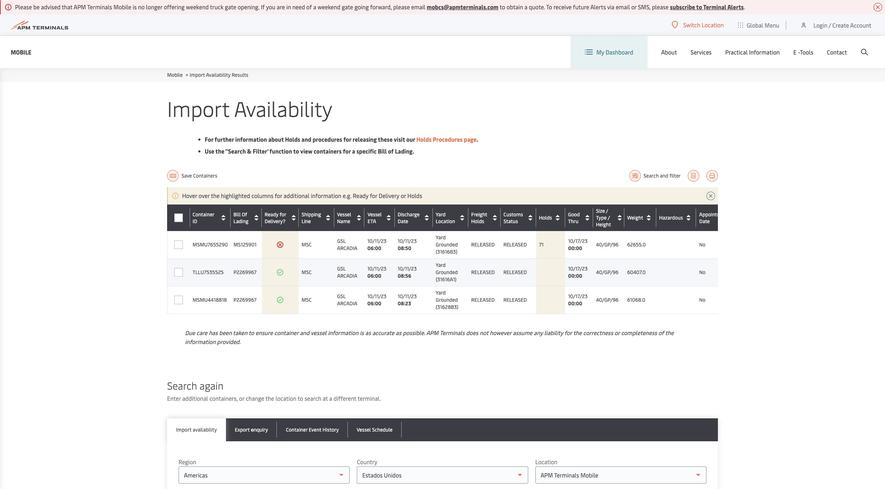 Task type: locate. For each thing, give the bounding box(es) containing it.
06:00 left 08:56
[[368, 272, 382, 279]]

information left the e.g.
[[311, 192, 342, 200]]

1 horizontal spatial search
[[644, 172, 659, 179]]

1 horizontal spatial please
[[653, 3, 669, 11]]

10/11/23 08:23
[[398, 293, 417, 307]]

bill of lading for ready for delivery? button associated with 1st discharge date button from right bill of lading button
[[234, 211, 249, 225]]

3 msc from the top
[[302, 296, 312, 303]]

1 vertical spatial 40/gp/96
[[597, 269, 619, 276]]

0 horizontal spatial mobile
[[11, 48, 31, 56]]

been
[[219, 329, 232, 337]]

2 00:00 from the top
[[569, 272, 583, 279]]

1 customs status button from the left
[[504, 211, 535, 225]]

0 horizontal spatial weekend
[[186, 3, 209, 11]]

2 horizontal spatial of
[[659, 329, 665, 337]]

ready for ready for delivery? button associated with 1st discharge date button from right
[[265, 211, 279, 218]]

0 vertical spatial 40/gp/96
[[597, 241, 619, 248]]

customs status
[[504, 211, 523, 225], [504, 211, 524, 225]]

yard inside yard grounded (31616a1)
[[436, 262, 446, 268]]

search left filter
[[644, 172, 659, 179]]

2 ready for delivery? from the left
[[265, 211, 286, 225]]

use
[[205, 147, 214, 155]]

availability up the about
[[234, 94, 333, 122]]

1 customs from the left
[[504, 211, 523, 218]]

2 weight from the left
[[628, 214, 644, 221]]

2 p2269967 from the top
[[234, 296, 257, 303]]

0 horizontal spatial please
[[394, 3, 410, 11]]

0 vertical spatial 10/17/23 00:00
[[569, 238, 588, 252]]

06:00 for 10/11/23 08:50
[[368, 245, 382, 252]]

weight button for holds button related to first discharge date button from left's good thru button
[[628, 212, 655, 223]]

1 horizontal spatial gate
[[342, 3, 353, 11]]

2 vertical spatial gsl arcadia
[[338, 293, 358, 307]]

0 vertical spatial no
[[700, 241, 706, 248]]

1 horizontal spatial apm
[[427, 329, 439, 337]]

eta for the vessel eta button for first discharge date button from left
[[368, 218, 376, 225]]

2 10/17/23 00:00 from the top
[[569, 265, 588, 279]]

vessel name
[[338, 211, 352, 225], [337, 211, 352, 225]]

and inside due care has been taken to ensure container and vessel information is as accurate as possible. apm terminals does not however assume any liability for the correctness or completeness of the information provided.
[[300, 329, 310, 337]]

1 discharge from the left
[[398, 211, 420, 218]]

. right procedures
[[477, 135, 479, 143]]

0 vertical spatial additional
[[284, 192, 310, 200]]

a left the specific
[[352, 147, 355, 155]]

container id button
[[193, 211, 229, 225], [193, 211, 229, 225]]

freight holds button for holds button associated with 1st discharge date button from right
[[472, 211, 499, 225]]

1 vertical spatial gsl
[[338, 265, 346, 272]]

yard location
[[436, 211, 456, 225], [436, 211, 456, 225]]

. up the global menu button
[[744, 3, 746, 11]]

status for holds button associated with 1st discharge date button from right
[[504, 218, 519, 225]]

type for holds button related to first discharge date button from left's good thru button
[[597, 214, 607, 221]]

of down these
[[388, 147, 394, 155]]

lading.
[[395, 147, 415, 155]]

vessel eta button for 1st discharge date button from right
[[368, 211, 393, 225]]

1 horizontal spatial availability
[[234, 94, 333, 122]]

delivery? for ready for delivery? button associated with 1st discharge date button from right
[[265, 218, 286, 225]]

import for import availability
[[176, 426, 192, 433]]

shipping line button for ready for delivery? button related to first discharge date button from left
[[302, 211, 333, 225]]

1 email from the left
[[412, 3, 426, 11]]

2 shipping line button from the left
[[302, 211, 333, 225]]

1 arcadia from the top
[[338, 245, 358, 252]]

to left view
[[294, 147, 299, 155]]

0 horizontal spatial .
[[477, 135, 479, 143]]

date
[[398, 218, 409, 225], [700, 218, 710, 225], [398, 218, 409, 225], [700, 218, 710, 225]]

1 10/17/23 from the top
[[569, 238, 588, 244]]

2 vertical spatial 10/17/23 00:00
[[569, 293, 588, 307]]

yard for 10/11/23 08:50
[[436, 234, 446, 241]]

2 no from the top
[[700, 269, 706, 276]]

additional right columns
[[284, 192, 310, 200]]

export
[[235, 426, 250, 433]]

1 vessel eta button from the left
[[368, 211, 393, 225]]

alerts right terminal
[[728, 3, 744, 11]]

holds button for first discharge date button from left
[[540, 212, 564, 223]]

of right need
[[307, 3, 312, 11]]

of for bill of lading button for ready for delivery? button related to first discharge date button from left
[[242, 211, 247, 218]]

/
[[829, 21, 832, 29], [607, 207, 609, 214], [607, 208, 609, 214], [608, 214, 610, 221], [608, 214, 610, 221]]

status
[[504, 218, 518, 225], [504, 218, 519, 225]]

2 shipping line from the left
[[302, 211, 321, 225]]

1 ready image from the top
[[277, 269, 284, 276]]

1 vertical spatial mobile
[[11, 48, 31, 56]]

container inside button
[[286, 426, 308, 433]]

1 vertical spatial terminals
[[440, 329, 465, 337]]

1 vertical spatial arcadia
[[338, 272, 358, 279]]

0 vertical spatial search
[[644, 172, 659, 179]]

appointment for holds button associated with 1st discharge date button from right's good thru button
[[700, 211, 730, 218]]

1 vertical spatial gsl arcadia
[[338, 265, 358, 279]]

3 00:00 from the top
[[569, 300, 583, 307]]

2 vertical spatial msc
[[302, 296, 312, 303]]

1 vertical spatial is
[[360, 329, 364, 337]]

need
[[293, 3, 305, 11]]

0 vertical spatial terminals
[[87, 3, 112, 11]]

msc for msmu4418818
[[302, 296, 312, 303]]

tab list
[[167, 419, 719, 442]]

import inside button
[[176, 426, 192, 433]]

p2269967 up taken
[[234, 296, 257, 303]]

procedures
[[433, 135, 463, 143]]

function
[[270, 147, 292, 155]]

0 vertical spatial arcadia
[[338, 245, 358, 252]]

good
[[569, 211, 580, 218], [569, 211, 580, 218]]

terminals inside due care has been taken to ensure container and vessel information is as accurate as possible. apm terminals does not however assume any liability for the correctness or completeness of the information provided.
[[440, 329, 465, 337]]

2 vessel eta from the left
[[368, 211, 382, 225]]

1 vertical spatial grounded
[[436, 269, 458, 276]]

10/11/23 left "10/11/23 08:50"
[[368, 238, 387, 244]]

40/gp/96 for 60407.0
[[597, 269, 619, 276]]

for further information about holds and procedures for releasing these visit our holds procedures page .
[[205, 135, 479, 143]]

2 appointment from the left
[[700, 211, 730, 218]]

weight
[[628, 214, 644, 221], [628, 214, 644, 221]]

msmu7655290
[[193, 241, 228, 248]]

0 vertical spatial msc
[[302, 241, 312, 248]]

0 vertical spatial p2269967
[[234, 269, 257, 276]]

is
[[133, 3, 137, 11], [360, 329, 364, 337]]

2 vertical spatial 40/gp/96
[[597, 296, 619, 303]]

06:00 left 08:50
[[368, 245, 382, 252]]

to right taken
[[249, 329, 254, 337]]

1 vertical spatial additional
[[182, 394, 208, 402]]

1 shipping from the left
[[302, 211, 321, 218]]

columns
[[252, 192, 274, 200]]

apm right possible.
[[427, 329, 439, 337]]

ready image down not ready image in the left of the page
[[277, 269, 284, 276]]

p2269967
[[234, 269, 257, 276], [234, 296, 257, 303]]

apm right that
[[74, 3, 86, 11]]

size / type / height button
[[597, 207, 623, 228], [597, 208, 623, 228]]

40/gp/96 left 61068.0
[[597, 296, 619, 303]]

40/gp/96 for 62655.0
[[597, 241, 619, 248]]

10/11/23 left 10/11/23 08:23
[[368, 293, 387, 300]]

2 vertical spatial no
[[700, 296, 706, 303]]

opening.
[[238, 3, 260, 11]]

1 vertical spatial 10/17/23
[[569, 265, 588, 272]]

appointment date button
[[700, 211, 740, 225], [700, 211, 740, 225]]

0 vertical spatial 10/17/23
[[569, 238, 588, 244]]

vessel eta button
[[368, 211, 393, 225], [368, 211, 393, 225]]

name for vessel name button associated with "shipping line" button for ready for delivery? button associated with 1st discharge date button from right
[[337, 218, 351, 225]]

email
[[412, 3, 426, 11], [616, 3, 631, 11]]

location
[[276, 394, 297, 402]]

or right delivery
[[401, 192, 406, 200]]

1 horizontal spatial additional
[[284, 192, 310, 200]]

appointment for holds button related to first discharge date button from left's good thru button
[[700, 211, 730, 218]]

at
[[323, 394, 328, 402]]

10/17/23 for 62655.0
[[569, 238, 588, 244]]

0 vertical spatial gsl arcadia
[[338, 238, 358, 252]]

grounded inside yard grounded (31628b3)
[[436, 296, 458, 303]]

shipping line
[[302, 211, 321, 225], [302, 211, 321, 225]]

0 vertical spatial .
[[744, 3, 746, 11]]

2 vertical spatial of
[[659, 329, 665, 337]]

is inside due care has been taken to ensure container and vessel information is as accurate as possible. apm terminals does not however assume any liability for the correctness or completeness of the information provided.
[[360, 329, 364, 337]]

1 00:00 from the top
[[569, 245, 583, 252]]

2 vertical spatial 00:00
[[569, 300, 583, 307]]

and left vessel
[[300, 329, 310, 337]]

is left no
[[133, 3, 137, 11]]

1 vertical spatial availability
[[234, 94, 333, 122]]

name
[[338, 218, 351, 225], [337, 218, 351, 225]]

and inside button
[[661, 172, 669, 179]]

2 ready image from the top
[[277, 296, 284, 304]]

container
[[275, 329, 299, 337]]

1 horizontal spatial terminals
[[440, 329, 465, 337]]

1 vertical spatial 10/17/23 00:00
[[569, 265, 588, 279]]

1 appointment date button from the left
[[700, 211, 740, 225]]

10/11/23 left 10/11/23 08:56
[[368, 265, 387, 272]]

ready image
[[277, 269, 284, 276], [277, 296, 284, 304]]

10/11/23 06:00 left 08:56
[[368, 265, 387, 279]]

1 vessel eta from the left
[[368, 211, 382, 225]]

1 vertical spatial 10/11/23 06:00
[[368, 265, 387, 279]]

10/17/23 for 61068.0
[[569, 293, 588, 300]]

2 discharge from the left
[[398, 211, 420, 218]]

grounded for (31616b3)
[[436, 241, 458, 248]]

search inside search again enter additional containers, or change the location to search at a different terminal.
[[167, 379, 197, 392]]

import right >
[[190, 71, 205, 78]]

1 weight button from the left
[[628, 212, 655, 223]]

and up view
[[302, 135, 312, 143]]

0 horizontal spatial availability
[[206, 71, 231, 78]]

0 vertical spatial 00:00
[[569, 245, 583, 252]]

of right completeness
[[659, 329, 665, 337]]

1 horizontal spatial .
[[744, 3, 746, 11]]

alerts left via
[[591, 3, 606, 11]]

our
[[407, 135, 416, 143]]

vessel eta for 1st discharge date button from right
[[368, 211, 382, 225]]

mobile > import availability results
[[167, 71, 249, 78]]

vessel
[[338, 211, 352, 218], [368, 211, 382, 218], [337, 211, 352, 218], [368, 211, 382, 218], [357, 426, 371, 433]]

view
[[301, 147, 313, 155]]

tllu7535525
[[193, 269, 224, 276]]

container id
[[193, 211, 214, 225], [193, 211, 214, 225]]

0 horizontal spatial search
[[167, 379, 197, 392]]

1 horizontal spatial mobile
[[114, 3, 131, 11]]

2 grounded from the top
[[436, 269, 458, 276]]

customs for holds button related to first discharge date button from left
[[504, 211, 523, 218]]

grounded for (31628b3)
[[436, 296, 458, 303]]

p2269967 down ms125901
[[234, 269, 257, 276]]

2 alerts from the left
[[728, 3, 744, 11]]

to inside due care has been taken to ensure container and vessel information is as accurate as possible. apm terminals does not however assume any liability for the correctness or completeness of the information provided.
[[249, 329, 254, 337]]

1 horizontal spatial weekend
[[318, 3, 341, 11]]

3 gsl arcadia from the top
[[338, 293, 358, 307]]

0 horizontal spatial terminals
[[87, 3, 112, 11]]

1 vertical spatial and
[[661, 172, 669, 179]]

1 06:00 from the top
[[368, 245, 382, 252]]

None checkbox
[[174, 213, 183, 222], [174, 268, 183, 277], [174, 296, 183, 304], [174, 213, 183, 222], [174, 268, 183, 277], [174, 296, 183, 304]]

0 vertical spatial import
[[190, 71, 205, 78]]

2 vertical spatial 10/17/23
[[569, 293, 588, 300]]

0 vertical spatial mobile link
[[11, 48, 31, 57]]

global menu
[[747, 21, 780, 29]]

06:00 left 08:23
[[368, 300, 382, 307]]

to left search
[[298, 394, 303, 402]]

import up for on the top of the page
[[167, 94, 230, 122]]

40/gp/96
[[597, 241, 619, 248], [597, 269, 619, 276], [597, 296, 619, 303]]

location
[[702, 21, 724, 29], [436, 218, 456, 225], [436, 218, 456, 225], [536, 458, 558, 466]]

gate right truck
[[225, 3, 237, 11]]

holds button for 1st discharge date button from right
[[539, 212, 564, 224]]

2 customs status button from the left
[[504, 211, 535, 225]]

1 vertical spatial 06:00
[[368, 272, 382, 279]]

1 vertical spatial import
[[167, 94, 230, 122]]

3 gsl from the top
[[338, 293, 346, 300]]

1 status from the left
[[504, 218, 518, 225]]

2 vertical spatial arcadia
[[338, 300, 358, 307]]

vessel name button for "shipping line" button for ready for delivery? button associated with 1st discharge date button from right
[[337, 211, 363, 225]]

height for holds button related to first discharge date button from left's good thru button
[[597, 221, 612, 228]]

availability
[[193, 426, 217, 433]]

1 10/11/23 06:00 from the top
[[368, 238, 387, 252]]

1 horizontal spatial alerts
[[728, 3, 744, 11]]

2 vertical spatial gsl
[[338, 293, 346, 300]]

ready for delivery? button for 1st discharge date button from right
[[265, 211, 297, 225]]

0 horizontal spatial email
[[412, 3, 426, 11]]

3 grounded from the top
[[436, 296, 458, 303]]

0 vertical spatial of
[[307, 3, 312, 11]]

weight button
[[628, 212, 655, 223], [628, 212, 655, 224]]

containers
[[193, 172, 217, 179]]

>
[[186, 71, 188, 78]]

containers
[[314, 147, 342, 155]]

2 gsl from the top
[[338, 265, 346, 272]]

e -tools
[[794, 48, 814, 56]]

0 horizontal spatial mobile link
[[11, 48, 31, 57]]

msc
[[302, 241, 312, 248], [302, 269, 312, 276], [302, 296, 312, 303]]

2 status from the left
[[504, 218, 519, 225]]

yard inside yard grounded (31628b3)
[[436, 289, 446, 296]]

0 vertical spatial grounded
[[436, 241, 458, 248]]

1 horizontal spatial mobile link
[[167, 71, 183, 78]]

information up &
[[235, 135, 267, 143]]

0 vertical spatial 06:00
[[368, 245, 382, 252]]

0 vertical spatial 10/11/23 06:00
[[368, 238, 387, 252]]

0 horizontal spatial as
[[366, 329, 371, 337]]

weekend left truck
[[186, 3, 209, 11]]

information
[[750, 48, 780, 56]]

2 shipping from the left
[[302, 211, 321, 218]]

shipping line for "shipping line" button corresponding to ready for delivery? button related to first discharge date button from left
[[302, 211, 321, 225]]

freight holds button
[[472, 211, 499, 225], [472, 211, 499, 225]]

2 customs status from the left
[[504, 211, 524, 225]]

0 vertical spatial is
[[133, 3, 137, 11]]

2 10/11/23 06:00 from the top
[[368, 265, 387, 279]]

good thru for holds button associated with 1st discharge date button from right's good thru button
[[569, 211, 580, 225]]

or left 'sms,'
[[632, 3, 637, 11]]

gsl arcadia for 08:50
[[338, 238, 358, 252]]

terminals right that
[[87, 3, 112, 11]]

1 ready for delivery? from the left
[[265, 211, 286, 225]]

completeness
[[622, 329, 658, 337]]

40/gp/96 for 61068.0
[[597, 296, 619, 303]]

close image
[[707, 192, 716, 200]]

0 horizontal spatial additional
[[182, 394, 208, 402]]

ready image up container
[[277, 296, 284, 304]]

import left availability
[[176, 426, 192, 433]]

1 vertical spatial 00:00
[[569, 272, 583, 279]]

3 10/17/23 00:00 from the top
[[569, 293, 588, 307]]

2 line from the left
[[302, 218, 311, 225]]

search inside search and filter button
[[644, 172, 659, 179]]

1 10/17/23 00:00 from the top
[[569, 238, 588, 252]]

1 appointment from the left
[[700, 211, 730, 218]]

shipping for "shipping line" button for ready for delivery? button associated with 1st discharge date button from right
[[302, 211, 321, 218]]

customs status button for holds button related to first discharge date button from left
[[504, 211, 535, 225]]

1 vertical spatial p2269967
[[234, 296, 257, 303]]

holds button
[[540, 212, 564, 223], [539, 212, 564, 224]]

1 appointment date from the left
[[700, 211, 730, 225]]

weekend right need
[[318, 3, 341, 11]]

10/11/23 06:00 left 08:23
[[368, 293, 387, 307]]

to left terminal
[[697, 3, 703, 11]]

terminals left does at right bottom
[[440, 329, 465, 337]]

a right at at the bottom left of page
[[330, 394, 333, 402]]

1 weekend from the left
[[186, 3, 209, 11]]

to inside search again enter additional containers, or change the location to search at a different terminal.
[[298, 394, 303, 402]]

delivery? for ready for delivery? button related to first discharge date button from left
[[265, 218, 286, 225]]

ready for delivery? for ready for delivery? button associated with 1st discharge date button from right
[[265, 211, 286, 225]]

2 date from the left
[[700, 218, 710, 225]]

08:50
[[398, 245, 412, 252]]

or left the change
[[239, 394, 245, 402]]

0 horizontal spatial alerts
[[591, 3, 606, 11]]

0 vertical spatial apm
[[74, 3, 86, 11]]

to left obtain in the right top of the page
[[500, 3, 506, 11]]

please right 'sms,'
[[653, 3, 669, 11]]

40/gp/96 left 60407.0 on the bottom right
[[597, 269, 619, 276]]

search
[[644, 172, 659, 179], [167, 379, 197, 392]]

1 customs status from the left
[[504, 211, 523, 225]]

over
[[199, 192, 210, 200]]

receive
[[554, 3, 572, 11]]

1 p2269967 from the top
[[234, 269, 257, 276]]

2 discharge date from the left
[[398, 211, 420, 225]]

due
[[185, 329, 195, 337]]

1 eta from the left
[[368, 218, 376, 225]]

please right forward,
[[394, 3, 410, 11]]

3 10/17/23 from the top
[[569, 293, 588, 300]]

2 vertical spatial mobile
[[167, 71, 183, 78]]

discharge date for 1st discharge date button from right
[[398, 211, 420, 225]]

2 40/gp/96 from the top
[[597, 269, 619, 276]]

1 shipping line button from the left
[[302, 211, 333, 225]]

1 vertical spatial of
[[388, 147, 394, 155]]

or right correctness
[[615, 329, 620, 337]]

additional down again
[[182, 394, 208, 402]]

msc for msmu7655290
[[302, 241, 312, 248]]

1 horizontal spatial as
[[396, 329, 402, 337]]

vessel eta button for first discharge date button from left
[[368, 211, 393, 225]]

2 vertical spatial 06:00
[[368, 300, 382, 307]]

2 eta from the left
[[368, 218, 376, 225]]

gate left going
[[342, 3, 353, 11]]

1 horizontal spatial is
[[360, 329, 364, 337]]

sms,
[[639, 3, 651, 11]]

container id button for bill of lading button for ready for delivery? button related to first discharge date button from left
[[193, 211, 229, 225]]

10/11/23 08:50
[[398, 238, 417, 252]]

1 alerts from the left
[[591, 3, 606, 11]]

containers,
[[210, 394, 238, 402]]

and left filter
[[661, 172, 669, 179]]

00:00 for 61068.0
[[569, 300, 583, 307]]

search up enter
[[167, 379, 197, 392]]

1 gsl from the top
[[338, 238, 346, 244]]

10/11/23 up 08:56
[[398, 265, 417, 272]]

2 msc from the top
[[302, 269, 312, 276]]

1 40/gp/96 from the top
[[597, 241, 619, 248]]

truck
[[210, 3, 224, 11]]

2 appointment date from the left
[[700, 211, 730, 225]]

2 weight button from the left
[[628, 212, 655, 224]]

1 vertical spatial msc
[[302, 269, 312, 276]]

2 weekend from the left
[[318, 3, 341, 11]]

2 vertical spatial 10/11/23 06:00
[[368, 293, 387, 307]]

practical information button
[[726, 36, 780, 68]]

appointment
[[700, 211, 730, 218], [700, 211, 730, 218]]

discharge
[[398, 211, 420, 218], [398, 211, 420, 218]]

00:00 for 60407.0
[[569, 272, 583, 279]]

yard location for first discharge date button from left
[[436, 211, 456, 225]]

liability
[[545, 329, 564, 337]]

3 06:00 from the top
[[368, 300, 382, 307]]

a
[[314, 3, 317, 11], [525, 3, 528, 11], [352, 147, 355, 155], [330, 394, 333, 402]]

ready for delivery? button for first discharge date button from left
[[265, 211, 297, 225]]

2 vessel eta button from the left
[[368, 211, 393, 225]]

1 shipping line from the left
[[302, 211, 321, 225]]

vessel schedule
[[357, 426, 393, 433]]

bill of lading button for ready for delivery? button related to first discharge date button from left
[[234, 211, 260, 225]]

the left correctness
[[574, 329, 582, 337]]

delivery?
[[265, 218, 286, 225], [265, 218, 286, 225]]

the right the change
[[266, 394, 274, 402]]

1 grounded from the top
[[436, 241, 458, 248]]

0 vertical spatial ready image
[[277, 269, 284, 276]]

0 horizontal spatial apm
[[74, 3, 86, 11]]

2 appointment date button from the left
[[700, 211, 740, 225]]

a right obtain in the right top of the page
[[525, 3, 528, 11]]

1 discharge date from the left
[[398, 211, 420, 225]]

grounded up (31616b3)
[[436, 241, 458, 248]]

3 arcadia from the top
[[338, 300, 358, 307]]

grounded up (31616a1)
[[436, 269, 458, 276]]

0 vertical spatial gsl
[[338, 238, 346, 244]]

2 horizontal spatial mobile
[[167, 71, 183, 78]]

2 customs from the left
[[504, 211, 524, 218]]

yard grounded (31616a1)
[[436, 262, 458, 283]]

yard inside yard grounded (31616b3)
[[436, 234, 446, 241]]

eta
[[368, 218, 376, 225], [368, 218, 376, 225]]

not
[[480, 329, 489, 337]]

no for 60407.0
[[700, 269, 706, 276]]

2 ready for delivery? button from the left
[[265, 211, 297, 225]]

1 vertical spatial search
[[167, 379, 197, 392]]

if
[[261, 3, 265, 11]]

3 10/11/23 06:00 from the top
[[368, 293, 387, 307]]

is left accurate
[[360, 329, 364, 337]]

bill of lading for bill of lading button for ready for delivery? button related to first discharge date button from left
[[234, 211, 249, 225]]

40/gp/96 left the 62655.0
[[597, 241, 619, 248]]

0 vertical spatial mobile
[[114, 3, 131, 11]]

2 vertical spatial and
[[300, 329, 310, 337]]

2 gsl arcadia from the top
[[338, 265, 358, 279]]

customs status for holds button associated with 1st discharge date button from right
[[504, 211, 524, 225]]

0 horizontal spatial gate
[[225, 3, 237, 11]]

hazardous for holds button related to first discharge date button from left's good thru button "appointment date" button
[[660, 214, 684, 221]]

3 no from the top
[[700, 296, 706, 303]]

grounded up the (31628b3)
[[436, 296, 458, 303]]

1 ready for delivery? button from the left
[[265, 211, 297, 225]]

1 as from the left
[[366, 329, 371, 337]]

1 vertical spatial apm
[[427, 329, 439, 337]]

1 vertical spatial ready image
[[277, 296, 284, 304]]

bill of lading button for ready for delivery? button associated with 1st discharge date button from right
[[234, 211, 260, 225]]

type
[[597, 214, 607, 221], [597, 214, 607, 221]]

customs
[[504, 211, 523, 218], [504, 211, 524, 218]]

2 delivery? from the left
[[265, 218, 286, 225]]

1 delivery? from the left
[[265, 218, 286, 225]]

availability left the "results" at the left of the page
[[206, 71, 231, 78]]

as left accurate
[[366, 329, 371, 337]]

save containers button
[[167, 170, 222, 182]]

of inside due care has been taken to ensure container and vessel information is as accurate as possible. apm terminals does not however assume any liability for the correctness or completeness of the information provided.
[[659, 329, 665, 337]]

1 weight from the left
[[628, 214, 644, 221]]

terminals
[[87, 3, 112, 11], [440, 329, 465, 337]]

import
[[190, 71, 205, 78], [167, 94, 230, 122], [176, 426, 192, 433]]

None checkbox
[[174, 213, 183, 222], [174, 240, 183, 249], [174, 213, 183, 222], [174, 240, 183, 249]]

2 arcadia from the top
[[338, 272, 358, 279]]

2 10/17/23 from the top
[[569, 265, 588, 272]]

10/17/23 00:00 for 62655.0
[[569, 238, 588, 252]]

gsl arcadia for 08:56
[[338, 265, 358, 279]]

1 no from the top
[[700, 241, 706, 248]]

good thru
[[569, 211, 580, 225], [569, 211, 580, 225]]

1 horizontal spatial email
[[616, 3, 631, 11]]

1 msc from the top
[[302, 241, 312, 248]]

the inside search again enter additional containers, or change the location to search at a different terminal.
[[266, 394, 274, 402]]

06:00 for 10/11/23 08:56
[[368, 272, 382, 279]]

06:00 for 10/11/23 08:23
[[368, 300, 382, 307]]

1 gsl arcadia from the top
[[338, 238, 358, 252]]

via
[[608, 3, 615, 11]]

2 vertical spatial import
[[176, 426, 192, 433]]

as right accurate
[[396, 329, 402, 337]]

3 40/gp/96 from the top
[[597, 296, 619, 303]]

2 06:00 from the top
[[368, 272, 382, 279]]

10/11/23 06:00 left 08:50
[[368, 238, 387, 252]]



Task type: describe. For each thing, give the bounding box(es) containing it.
size / type / height for holds button associated with 1st discharge date button from right's good thru button
[[597, 208, 612, 228]]

save
[[182, 172, 192, 179]]

procedures
[[313, 135, 342, 143]]

1 gate from the left
[[225, 3, 237, 11]]

2 email from the left
[[616, 3, 631, 11]]

apm inside due care has been taken to ensure container and vessel information is as accurate as possible. apm terminals does not however assume any liability for the correctness or completeness of the information provided.
[[427, 329, 439, 337]]

mobile for mobile
[[11, 48, 31, 56]]

import availability
[[167, 94, 333, 122]]

discharge date for first discharge date button from left
[[398, 211, 420, 225]]

ready image for tllu7535525
[[277, 269, 284, 276]]

62655.0
[[628, 241, 646, 248]]

menu
[[765, 21, 780, 29]]

close alert image
[[874, 3, 883, 11]]

import availability button
[[167, 419, 226, 442]]

vessel name button for "shipping line" button corresponding to ready for delivery? button related to first discharge date button from left
[[338, 211, 363, 225]]

tools
[[801, 48, 814, 56]]

appointment date button for holds button associated with 1st discharge date button from right's good thru button
[[700, 211, 740, 225]]

good thru for holds button related to first discharge date button from left's good thru button
[[569, 211, 580, 225]]

e.g.
[[343, 192, 352, 200]]

appointment date button for holds button related to first discharge date button from left's good thru button
[[700, 211, 740, 225]]

search again enter additional containers, or change the location to search at a different terminal.
[[167, 379, 381, 402]]

information right vessel
[[328, 329, 359, 337]]

2 gate from the left
[[342, 3, 353, 11]]

bill for "shipping line" button for ready for delivery? button associated with 1st discharge date button from right
[[234, 211, 241, 218]]

ready for delivery? for ready for delivery? button related to first discharge date button from left
[[265, 211, 286, 225]]

2 please from the left
[[653, 3, 669, 11]]

forward,
[[371, 3, 392, 11]]

vessel schedule button
[[348, 419, 402, 442]]

page
[[464, 135, 477, 143]]

2 as from the left
[[396, 329, 402, 337]]

account
[[851, 21, 872, 29]]

mobile for mobile > import availability results
[[167, 71, 183, 78]]

global
[[747, 21, 764, 29]]

freight for 1st discharge date button from right
[[472, 211, 488, 218]]

good for holds button associated with 1st discharge date button from right's good thru button
[[569, 211, 580, 218]]

weight for first discharge date button from left
[[628, 214, 644, 221]]

1 horizontal spatial of
[[388, 147, 394, 155]]

arcadia for 10/11/23 08:23
[[338, 300, 358, 307]]

the right completeness
[[666, 329, 674, 337]]

gsl arcadia for 08:23
[[338, 293, 358, 307]]

be
[[33, 3, 40, 11]]

going
[[355, 3, 369, 11]]

has
[[209, 329, 218, 337]]

or inside due care has been taken to ensure container and vessel information is as accurate as possible. apm terminals does not however assume any liability for the correctness or completeness of the information provided.
[[615, 329, 620, 337]]

import availability
[[176, 426, 217, 433]]

hover over the highlighted columns for additional information e.g. ready for delivery or holds
[[182, 192, 423, 200]]

good thru button for holds button associated with 1st discharge date button from right
[[569, 211, 592, 225]]

use the ''search & filter' function to view containers for a specific bill of lading.
[[205, 147, 415, 155]]

1 date from the left
[[398, 218, 409, 225]]

freight holds button for holds button related to first discharge date button from left
[[472, 211, 499, 225]]

switch
[[684, 21, 701, 29]]

however
[[490, 329, 512, 337]]

10/11/23 06:00 for 08:23
[[368, 293, 387, 307]]

are
[[277, 3, 285, 11]]

hazardous for holds button associated with 1st discharge date button from right's good thru button "appointment date" button
[[660, 214, 684, 221]]

msmu4418818
[[193, 296, 227, 303]]

thru for holds button associated with 1st discharge date button from right's good thru button
[[569, 218, 579, 225]]

for
[[205, 135, 214, 143]]

history
[[323, 426, 339, 433]]

no
[[138, 3, 145, 11]]

assume
[[513, 329, 533, 337]]

yard grounded (31628b3)
[[436, 289, 459, 310]]

search and filter button
[[630, 170, 681, 182]]

hazardous button for weight button corresponding to holds button associated with 1st discharge date button from right's good thru button
[[660, 212, 695, 224]]

correctness
[[584, 329, 614, 337]]

1 vertical spatial .
[[477, 135, 479, 143]]

gsl for 10/11/23 08:56
[[338, 265, 346, 272]]

mobcs@apmterminals.com
[[427, 3, 499, 11]]

shipping line for "shipping line" button for ready for delivery? button associated with 1st discharge date button from right
[[302, 211, 321, 225]]

0 horizontal spatial of
[[307, 3, 312, 11]]

tab list containing import availability
[[167, 419, 719, 442]]

additional inside search again enter additional containers, or change the location to search at a different terminal.
[[182, 394, 208, 402]]

offering
[[164, 3, 185, 11]]

name for "shipping line" button corresponding to ready for delivery? button related to first discharge date button from left vessel name button
[[338, 218, 351, 225]]

not ready image
[[277, 241, 284, 248]]

eta for the vessel eta button associated with 1st discharge date button from right
[[368, 218, 376, 225]]

thru for holds button related to first discharge date button from left's good thru button
[[569, 218, 579, 225]]

hazardous button for holds button related to first discharge date button from left's good thru button weight button
[[660, 212, 695, 223]]

the right use
[[216, 147, 225, 155]]

08:23
[[398, 300, 411, 307]]

ready image for msmu4418818
[[277, 296, 284, 304]]

my dashboard button
[[585, 36, 634, 68]]

a inside search again enter additional containers, or change the location to search at a different terminal.
[[330, 394, 333, 402]]

shipping line button for ready for delivery? button associated with 1st discharge date button from right
[[302, 211, 333, 225]]

accurate
[[373, 329, 395, 337]]

ms125901
[[234, 241, 257, 248]]

please
[[15, 3, 32, 11]]

releasing
[[353, 135, 377, 143]]

appointment date for holds button related to first discharge date button from left's good thru button "appointment date" button
[[700, 211, 730, 225]]

login / create account
[[814, 21, 872, 29]]

due care has been taken to ensure container and vessel information is as accurate as possible. apm terminals does not however assume any liability for the correctness or completeness of the information provided.
[[185, 329, 674, 346]]

hover
[[182, 192, 197, 200]]

bill for "shipping line" button corresponding to ready for delivery? button related to first discharge date button from left
[[234, 211, 241, 218]]

grounded for (31616a1)
[[436, 269, 458, 276]]

1 line from the left
[[302, 218, 311, 225]]

p2269967 for msmu4418818
[[234, 296, 257, 303]]

import for import availability
[[167, 94, 230, 122]]

search and filter
[[644, 172, 681, 179]]

possible.
[[403, 329, 425, 337]]

event
[[309, 426, 322, 433]]

dashboard
[[606, 48, 634, 56]]

yard location for 1st discharge date button from right
[[436, 211, 456, 225]]

height for holds button associated with 1st discharge date button from right's good thru button
[[597, 221, 612, 228]]

1 vertical spatial mobile link
[[167, 71, 183, 78]]

filter'
[[253, 147, 268, 155]]

arcadia for 10/11/23 08:50
[[338, 245, 358, 252]]

about button
[[662, 36, 678, 68]]

for inside due care has been taken to ensure container and vessel information is as accurate as possible. apm terminals does not however assume any liability for the correctness or completeness of the information provided.
[[565, 329, 572, 337]]

10/11/23 up 08:23
[[398, 293, 417, 300]]

61068.0
[[628, 296, 646, 303]]

weight for 1st discharge date button from right
[[628, 214, 644, 221]]

p2269967 for tllu7535525
[[234, 269, 257, 276]]

global menu button
[[732, 14, 787, 36]]

yard grounded (31616b3)
[[436, 234, 458, 255]]

gsl for 10/11/23 08:23
[[338, 293, 346, 300]]

customs status button for holds button associated with 1st discharge date button from right
[[504, 211, 535, 225]]

delivery
[[379, 192, 400, 200]]

id for ready for delivery? button associated with 1st discharge date button from right
[[193, 218, 197, 225]]

vessel eta for first discharge date button from left
[[368, 211, 382, 225]]

freight for first discharge date button from left
[[472, 211, 488, 218]]

yard for 10/11/23 08:23
[[436, 289, 446, 296]]

00:00 for 62655.0
[[569, 245, 583, 252]]

does
[[467, 329, 479, 337]]

the right "over"
[[211, 192, 220, 200]]

switch location button
[[672, 21, 724, 29]]

10/17/23 for 60407.0
[[569, 265, 588, 272]]

results
[[232, 71, 249, 78]]

terminal.
[[358, 394, 381, 402]]

id for ready for delivery? button related to first discharge date button from left
[[193, 218, 197, 225]]

container event history
[[286, 426, 339, 433]]

search for and
[[644, 172, 659, 179]]

container for ready for delivery? button related to first discharge date button from left
[[193, 211, 214, 218]]

a right need
[[314, 3, 317, 11]]

search
[[305, 394, 322, 402]]

customs for holds button associated with 1st discharge date button from right
[[504, 211, 524, 218]]

subscribe to terminal alerts link
[[671, 3, 744, 11]]

container for ready for delivery? button associated with 1st discharge date button from right
[[193, 211, 214, 218]]

0 horizontal spatial is
[[133, 3, 137, 11]]

filter
[[670, 172, 681, 179]]

good for holds button related to first discharge date button from left's good thru button
[[569, 211, 580, 218]]

contact
[[828, 48, 848, 56]]

10/17/23 00:00 for 60407.0
[[569, 265, 588, 279]]

no for 61068.0
[[700, 296, 706, 303]]

taken
[[233, 329, 248, 337]]

vessel inside button
[[357, 426, 371, 433]]

export еnquiry
[[235, 426, 268, 433]]

good thru button for holds button related to first discharge date button from left
[[569, 211, 592, 225]]

4 date from the left
[[700, 218, 710, 225]]

ready for ready for delivery? button related to first discharge date button from left
[[265, 211, 279, 218]]

provided.
[[217, 338, 241, 346]]

or inside search again enter additional containers, or change the location to search at a different terminal.
[[239, 394, 245, 402]]

10/11/23 06:00 for 08:56
[[368, 265, 387, 279]]

yard for 10/11/23 08:56
[[436, 262, 446, 268]]

arcadia for 10/11/23 08:56
[[338, 272, 358, 279]]

0 vertical spatial availability
[[206, 71, 231, 78]]

longer
[[146, 3, 163, 11]]

visit
[[394, 135, 405, 143]]

that
[[62, 3, 73, 11]]

customs status for holds button related to first discharge date button from left
[[504, 211, 523, 225]]

e
[[794, 48, 797, 56]]

3 date from the left
[[398, 218, 409, 225]]

no for 62655.0
[[700, 241, 706, 248]]

freight holds for 1st discharge date button from right
[[472, 211, 488, 225]]

10/17/23 00:00 for 61068.0
[[569, 293, 588, 307]]

schedule
[[372, 426, 393, 433]]

these
[[378, 135, 393, 143]]

1 please from the left
[[394, 3, 410, 11]]

login
[[814, 21, 828, 29]]

08:56
[[398, 272, 412, 279]]

you
[[266, 3, 276, 11]]

0 vertical spatial and
[[302, 135, 312, 143]]

login / create account link
[[801, 14, 872, 36]]

subscribe
[[671, 3, 696, 11]]

10/11/23 06:00 for 08:50
[[368, 238, 387, 252]]

shipping for "shipping line" button corresponding to ready for delivery? button related to first discharge date button from left
[[302, 211, 321, 218]]

10/11/23 up 08:50
[[398, 238, 417, 244]]

export еnquiry button
[[226, 419, 277, 442]]

type for holds button associated with 1st discharge date button from right's good thru button
[[597, 214, 607, 221]]

2 discharge date button from the left
[[398, 211, 431, 225]]

gsl for 10/11/23 08:50
[[338, 238, 346, 244]]

region
[[179, 458, 196, 466]]

1 discharge date button from the left
[[398, 211, 431, 225]]

-
[[799, 48, 801, 56]]

advised
[[41, 3, 61, 11]]

71
[[540, 241, 544, 248]]

information down care
[[185, 338, 216, 346]]

&
[[247, 147, 252, 155]]

again
[[200, 379, 224, 392]]



Task type: vqa. For each thing, say whether or not it's contained in the screenshot.
all
no



